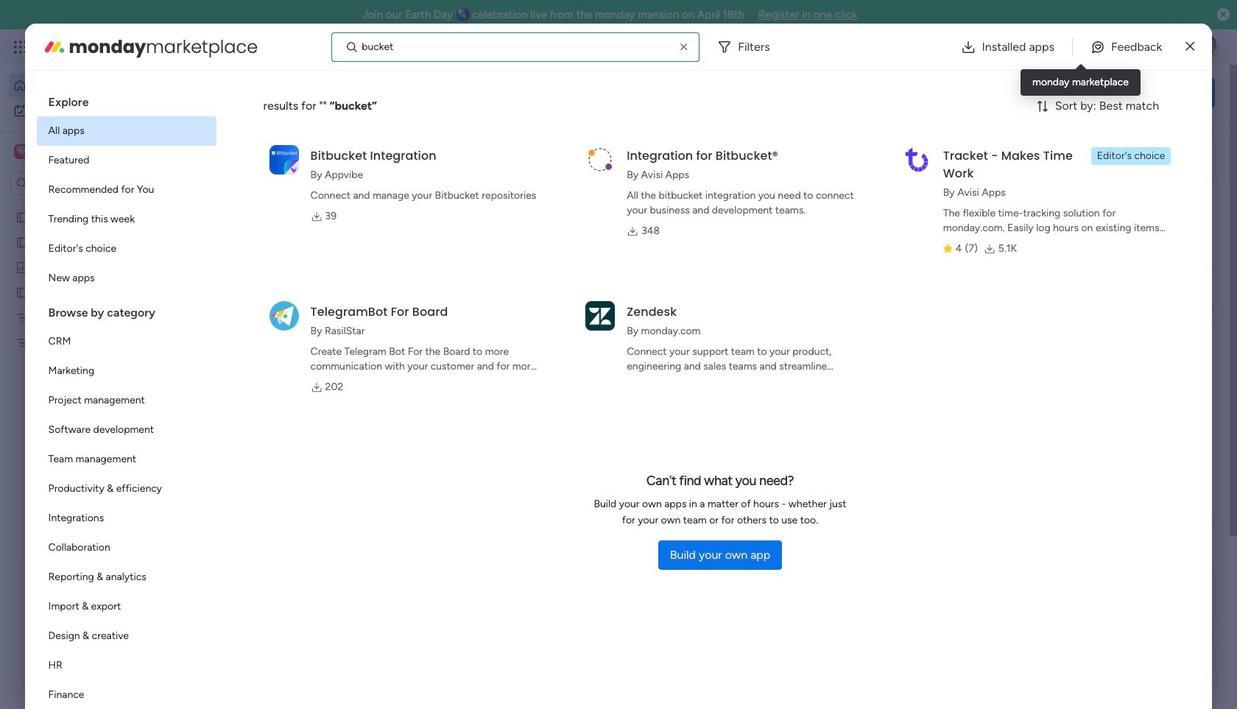 Task type: vqa. For each thing, say whether or not it's contained in the screenshot.
Filter dashboard by text search box related to Person popup button corresponding to the leftmost filter popup button
no



Task type: describe. For each thing, give the bounding box(es) containing it.
public dashboard image
[[15, 260, 29, 274]]

workspace image
[[14, 144, 29, 160]]

component image
[[246, 322, 259, 335]]

2 public board image from the top
[[15, 235, 29, 249]]

v2 user feedback image
[[1006, 84, 1017, 101]]

v2 bolt switch image
[[1121, 84, 1130, 101]]

notifications image
[[976, 40, 991, 55]]

1 vertical spatial dapulse x slim image
[[1193, 136, 1211, 154]]

add to favorites image
[[437, 299, 452, 313]]

0 horizontal spatial monday marketplace image
[[42, 35, 66, 59]]

circle o image
[[1017, 243, 1026, 254]]

help image
[[1142, 40, 1157, 55]]



Task type: locate. For each thing, give the bounding box(es) containing it.
1 heading from the top
[[37, 83, 216, 116]]

0 horizontal spatial public board image
[[15, 285, 29, 299]]

2 image
[[1020, 30, 1033, 47]]

monday marketplace image
[[42, 35, 66, 59], [1073, 40, 1088, 55]]

monday marketplace image left search everything image
[[1073, 40, 1088, 55]]

0 vertical spatial public board image
[[15, 210, 29, 224]]

quick search results list box
[[228, 167, 959, 543]]

0 vertical spatial dapulse x slim image
[[1186, 38, 1195, 56]]

public board image
[[15, 210, 29, 224], [15, 235, 29, 249]]

2 circle o image from the top
[[1017, 224, 1026, 235]]

public board image inside quick search results list box
[[246, 298, 262, 315]]

list box
[[37, 83, 216, 709], [0, 201, 188, 554]]

1 vertical spatial public board image
[[15, 235, 29, 249]]

public board image
[[15, 285, 29, 299], [246, 298, 262, 315]]

1 horizontal spatial public board image
[[246, 298, 262, 315]]

select product image
[[13, 40, 28, 55]]

workspace selection element
[[14, 143, 123, 162]]

Search in workspace field
[[31, 175, 123, 192]]

workspace image
[[16, 144, 26, 160]]

getting started element
[[994, 566, 1215, 625]]

2 heading from the top
[[37, 293, 216, 327]]

option
[[9, 74, 179, 97], [9, 99, 179, 122], [37, 116, 216, 146], [37, 146, 216, 175], [37, 175, 216, 205], [0, 204, 188, 207], [37, 205, 216, 234], [37, 234, 216, 264], [37, 264, 216, 293], [37, 327, 216, 357], [37, 357, 216, 386], [37, 386, 216, 415], [37, 415, 216, 445], [37, 445, 216, 474], [37, 474, 216, 504], [37, 504, 216, 533], [37, 533, 216, 563], [37, 563, 216, 592], [37, 592, 216, 622], [37, 622, 216, 651], [37, 651, 216, 681], [37, 681, 216, 709]]

0 vertical spatial circle o image
[[1017, 205, 1026, 216]]

1 circle o image from the top
[[1017, 205, 1026, 216]]

help center element
[[994, 637, 1215, 696]]

see plans image
[[244, 39, 258, 55]]

heading
[[37, 83, 216, 116], [37, 293, 216, 327]]

public board image up component icon
[[246, 298, 262, 315]]

dapulse x slim image
[[1186, 38, 1195, 56], [1193, 136, 1211, 154]]

1 vertical spatial circle o image
[[1017, 224, 1026, 235]]

search everything image
[[1109, 40, 1124, 55]]

circle o image
[[1017, 205, 1026, 216], [1017, 224, 1026, 235]]

monday marketplace image right select product icon
[[42, 35, 66, 59]]

terry turtle image
[[1196, 35, 1220, 59]]

update feed image
[[1008, 40, 1023, 55]]

1 vertical spatial heading
[[37, 293, 216, 327]]

1 horizontal spatial monday marketplace image
[[1073, 40, 1088, 55]]

app logo image
[[269, 145, 299, 174], [586, 145, 615, 174], [902, 145, 932, 174], [269, 301, 299, 331], [586, 301, 615, 331]]

public board image down public dashboard 'icon'
[[15, 285, 29, 299]]

1 public board image from the top
[[15, 210, 29, 224]]

0 vertical spatial heading
[[37, 83, 216, 116]]



